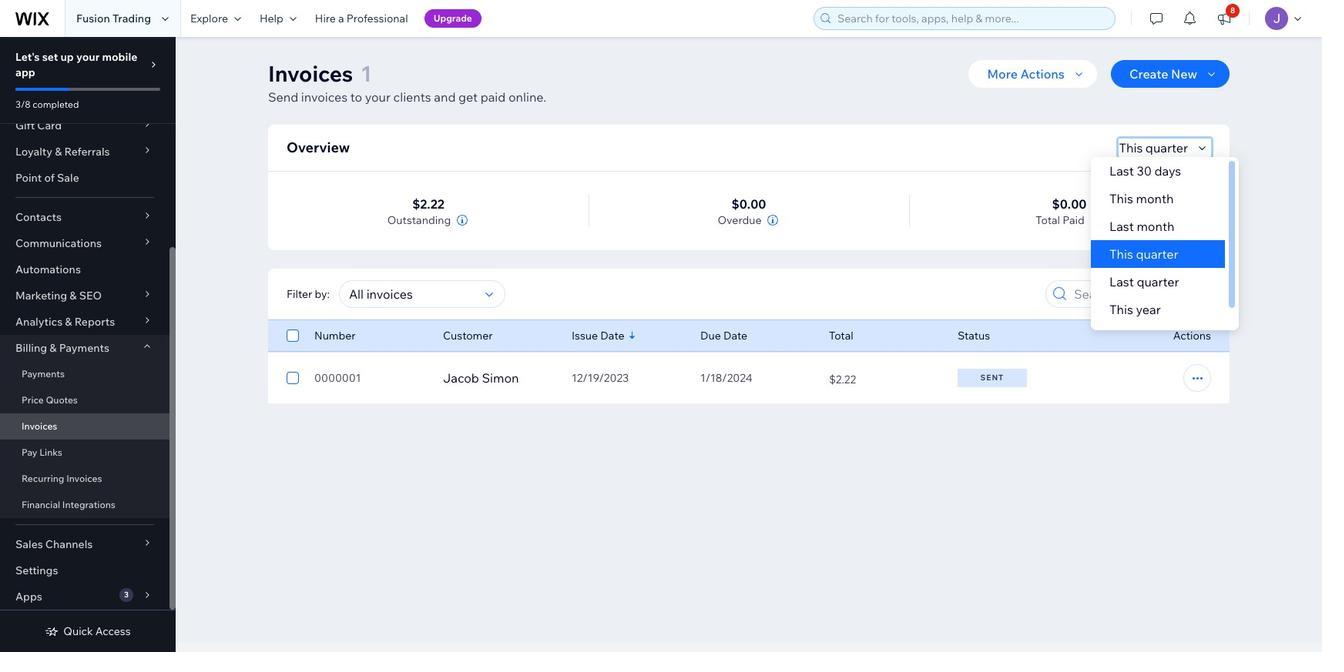Task type: describe. For each thing, give the bounding box(es) containing it.
pay
[[22, 447, 37, 459]]

last quarter
[[1110, 274, 1180, 290]]

outstanding
[[388, 214, 451, 227]]

invoices for invoices
[[22, 421, 57, 432]]

loyalty & referrals
[[15, 145, 110, 159]]

date for issue date
[[601, 329, 625, 343]]

help button
[[251, 0, 306, 37]]

invoices 1 send invoices to your clients and get paid online.
[[268, 60, 547, 105]]

this quarter button
[[1120, 139, 1212, 157]]

clients
[[394, 89, 431, 105]]

0 vertical spatial $2.22
[[413, 197, 445, 212]]

overdue
[[718, 214, 762, 227]]

due date
[[701, 329, 748, 343]]

send
[[268, 89, 299, 105]]

settings
[[15, 564, 58, 578]]

total for total
[[829, 329, 854, 343]]

marketing & seo button
[[0, 283, 170, 309]]

automations
[[15, 263, 81, 277]]

sale
[[57, 171, 79, 185]]

integrations
[[62, 500, 116, 511]]

point of sale
[[15, 171, 79, 185]]

more
[[988, 66, 1018, 82]]

more actions
[[988, 66, 1065, 82]]

this inside option
[[1110, 247, 1134, 262]]

gift card button
[[0, 113, 170, 139]]

issue date
[[572, 329, 625, 343]]

month for this month
[[1137, 191, 1175, 207]]

analytics
[[15, 315, 63, 329]]

& for loyalty
[[55, 145, 62, 159]]

this inside button
[[1120, 140, 1143, 156]]

this month
[[1110, 191, 1175, 207]]

& for billing
[[50, 341, 57, 355]]

more actions button
[[969, 60, 1098, 88]]

$0.00 for overdue
[[732, 197, 767, 212]]

last for last month
[[1110, 219, 1135, 234]]

sales channels button
[[0, 532, 170, 558]]

recurring invoices link
[[0, 466, 170, 493]]

30
[[1138, 163, 1153, 179]]

sales
[[15, 538, 43, 552]]

financial integrations
[[22, 500, 116, 511]]

date for due date
[[724, 329, 748, 343]]

contacts
[[15, 210, 62, 224]]

paid
[[481, 89, 506, 105]]

recurring invoices
[[22, 473, 102, 485]]

overview
[[287, 139, 350, 156]]

fusion trading
[[76, 12, 151, 25]]

3/8 completed
[[15, 99, 79, 110]]

channels
[[45, 538, 93, 552]]

marketing
[[15, 289, 67, 303]]

new
[[1172, 66, 1198, 82]]

referrals
[[64, 145, 110, 159]]

days
[[1156, 163, 1182, 179]]

last for last year
[[1110, 330, 1135, 345]]

pay links
[[22, 447, 62, 459]]

billing
[[15, 341, 47, 355]]

communications
[[15, 237, 102, 251]]

payments link
[[0, 362, 170, 388]]

3
[[124, 590, 129, 601]]

jacob
[[443, 371, 479, 386]]

loyalty & referrals button
[[0, 139, 170, 165]]

point
[[15, 171, 42, 185]]

gift
[[15, 119, 35, 133]]

Search field
[[1070, 281, 1206, 308]]

1/18/2024
[[701, 372, 753, 385]]

and
[[434, 89, 456, 105]]

pay links link
[[0, 440, 170, 466]]

price
[[22, 395, 44, 406]]

communications button
[[0, 230, 170, 257]]

this year
[[1110, 302, 1162, 318]]

sidebar element
[[0, 0, 176, 653]]

analytics & reports
[[15, 315, 115, 329]]

hire
[[315, 12, 336, 25]]

financial integrations link
[[0, 493, 170, 519]]

8
[[1231, 5, 1236, 15]]

hire a professional link
[[306, 0, 418, 37]]

price quotes
[[22, 395, 78, 406]]

total paid
[[1036, 214, 1085, 227]]

3/8
[[15, 99, 30, 110]]

your inside invoices 1 send invoices to your clients and get paid online.
[[365, 89, 391, 105]]

set
[[42, 50, 58, 64]]

12/19/2023
[[572, 372, 629, 385]]

card
[[37, 119, 62, 133]]

due
[[701, 329, 721, 343]]

payments inside billing & payments popup button
[[59, 341, 109, 355]]

last for last quarter
[[1110, 274, 1135, 290]]

this quarter for this quarter button
[[1120, 140, 1189, 156]]



Task type: vqa. For each thing, say whether or not it's contained in the screenshot.
This quarter within the button
yes



Task type: locate. For each thing, give the bounding box(es) containing it.
0 horizontal spatial total
[[829, 329, 854, 343]]

0 horizontal spatial $0.00
[[732, 197, 767, 212]]

filter by:
[[287, 288, 330, 301]]

2 horizontal spatial invoices
[[268, 60, 353, 87]]

last left 30
[[1110, 163, 1135, 179]]

1 vertical spatial actions
[[1174, 329, 1212, 343]]

a
[[338, 12, 344, 25]]

quarter down this quarter option
[[1138, 274, 1180, 290]]

list box containing last 30 days
[[1092, 157, 1240, 352]]

of
[[44, 171, 55, 185]]

0 vertical spatial total
[[1036, 214, 1061, 227]]

total for total paid
[[1036, 214, 1061, 227]]

your
[[76, 50, 100, 64], [365, 89, 391, 105]]

total
[[1036, 214, 1061, 227], [829, 329, 854, 343]]

apps
[[15, 590, 42, 604]]

last down the this year
[[1110, 330, 1135, 345]]

get
[[459, 89, 478, 105]]

2 date from the left
[[724, 329, 748, 343]]

quarter up days
[[1146, 140, 1189, 156]]

this up last month at the right top of the page
[[1110, 191, 1134, 207]]

last for last 30 days
[[1110, 163, 1135, 179]]

quarter inside option
[[1137, 247, 1179, 262]]

your right 'to' on the top of the page
[[365, 89, 391, 105]]

& left seo
[[70, 289, 77, 303]]

2 vertical spatial invoices
[[66, 473, 102, 485]]

let's set up your mobile app
[[15, 50, 138, 79]]

upgrade button
[[424, 9, 482, 28]]

create new
[[1130, 66, 1198, 82]]

0 vertical spatial payments
[[59, 341, 109, 355]]

invoices up the pay links
[[22, 421, 57, 432]]

help
[[260, 12, 284, 25]]

year down the this year
[[1138, 330, 1163, 345]]

invoices link
[[0, 414, 170, 440]]

1 vertical spatial your
[[365, 89, 391, 105]]

2 $0.00 from the left
[[1053, 197, 1087, 212]]

& inside loyalty & referrals popup button
[[55, 145, 62, 159]]

quotes
[[46, 395, 78, 406]]

2 vertical spatial quarter
[[1138, 274, 1180, 290]]

this up 30
[[1120, 140, 1143, 156]]

seo
[[79, 289, 102, 303]]

& inside "marketing & seo" popup button
[[70, 289, 77, 303]]

invoices inside invoices 1 send invoices to your clients and get paid online.
[[268, 60, 353, 87]]

simon
[[482, 371, 519, 386]]

actions right more
[[1021, 66, 1065, 82]]

this quarter option
[[1092, 241, 1226, 268]]

recurring
[[22, 473, 64, 485]]

last down this month
[[1110, 219, 1135, 234]]

actions inside button
[[1021, 66, 1065, 82]]

your right the up on the top of the page
[[76, 50, 100, 64]]

$0.00 up paid
[[1053, 197, 1087, 212]]

Search for tools, apps, help & more... field
[[833, 8, 1111, 29]]

your inside let's set up your mobile app
[[76, 50, 100, 64]]

customer
[[443, 329, 493, 343]]

$0.00 for total paid
[[1053, 197, 1087, 212]]

1 vertical spatial invoices
[[22, 421, 57, 432]]

1 vertical spatial payments
[[22, 368, 65, 380]]

payments down analytics & reports dropdown button
[[59, 341, 109, 355]]

last month
[[1110, 219, 1175, 234]]

year
[[1137, 302, 1162, 318], [1138, 330, 1163, 345]]

& left reports
[[65, 315, 72, 329]]

quarter inside button
[[1146, 140, 1189, 156]]

up
[[61, 50, 74, 64]]

0 vertical spatial year
[[1137, 302, 1162, 318]]

sales channels
[[15, 538, 93, 552]]

last up the this year
[[1110, 274, 1135, 290]]

month
[[1137, 191, 1175, 207], [1138, 219, 1175, 234]]

quarter up last quarter
[[1137, 247, 1179, 262]]

status
[[958, 329, 991, 343]]

this up last year
[[1110, 302, 1134, 318]]

0 horizontal spatial actions
[[1021, 66, 1065, 82]]

date right the due
[[724, 329, 748, 343]]

hire a professional
[[315, 12, 408, 25]]

1 $0.00 from the left
[[732, 197, 767, 212]]

month down last 30 days
[[1137, 191, 1175, 207]]

actions right last year
[[1174, 329, 1212, 343]]

actions
[[1021, 66, 1065, 82], [1174, 329, 1212, 343]]

price quotes link
[[0, 388, 170, 414]]

invoices down pay links link at the left bottom
[[66, 473, 102, 485]]

0 horizontal spatial $2.22
[[413, 197, 445, 212]]

1 last from the top
[[1110, 163, 1135, 179]]

year for this year
[[1137, 302, 1162, 318]]

month up this quarter option
[[1138, 219, 1175, 234]]

0000001
[[315, 372, 361, 385]]

this quarter up last quarter
[[1110, 247, 1179, 262]]

app
[[15, 66, 35, 79]]

quarter for this quarter option
[[1137, 247, 1179, 262]]

this quarter inside button
[[1120, 140, 1189, 156]]

2 last from the top
[[1110, 219, 1135, 234]]

let's
[[15, 50, 40, 64]]

fusion
[[76, 12, 110, 25]]

sent
[[981, 373, 1005, 383]]

payments inside payments link
[[22, 368, 65, 380]]

marketing & seo
[[15, 289, 102, 303]]

year for last year
[[1138, 330, 1163, 345]]

invoices for invoices 1 send invoices to your clients and get paid online.
[[268, 60, 353, 87]]

create new button
[[1112, 60, 1230, 88]]

this quarter up last 30 days
[[1120, 140, 1189, 156]]

mobile
[[102, 50, 138, 64]]

year down last quarter
[[1137, 302, 1162, 318]]

0 vertical spatial actions
[[1021, 66, 1065, 82]]

issue
[[572, 329, 598, 343]]

payments up price quotes at the left bottom
[[22, 368, 65, 380]]

settings link
[[0, 558, 170, 584]]

0 horizontal spatial your
[[76, 50, 100, 64]]

links
[[39, 447, 62, 459]]

1 date from the left
[[601, 329, 625, 343]]

access
[[95, 625, 131, 639]]

& inside analytics & reports dropdown button
[[65, 315, 72, 329]]

4 last from the top
[[1110, 330, 1135, 345]]

None checkbox
[[287, 327, 299, 345]]

& right billing on the bottom of page
[[50, 341, 57, 355]]

invoices up invoices
[[268, 60, 353, 87]]

0 vertical spatial quarter
[[1146, 140, 1189, 156]]

this
[[1120, 140, 1143, 156], [1110, 191, 1134, 207], [1110, 247, 1134, 262], [1110, 302, 1134, 318]]

quick access
[[63, 625, 131, 639]]

automations link
[[0, 257, 170, 283]]

billing & payments
[[15, 341, 109, 355]]

point of sale link
[[0, 165, 170, 191]]

payments
[[59, 341, 109, 355], [22, 368, 65, 380]]

upgrade
[[434, 12, 472, 24]]

1 horizontal spatial $0.00
[[1053, 197, 1087, 212]]

this down last month at the right top of the page
[[1110, 247, 1134, 262]]

&
[[55, 145, 62, 159], [70, 289, 77, 303], [65, 315, 72, 329], [50, 341, 57, 355]]

1
[[361, 60, 372, 87]]

explore
[[190, 12, 228, 25]]

quarter for this quarter button
[[1146, 140, 1189, 156]]

1 horizontal spatial $2.22
[[829, 373, 856, 387]]

month for last month
[[1138, 219, 1175, 234]]

last year
[[1110, 330, 1163, 345]]

1 vertical spatial total
[[829, 329, 854, 343]]

create
[[1130, 66, 1169, 82]]

0 horizontal spatial date
[[601, 329, 625, 343]]

1 vertical spatial quarter
[[1137, 247, 1179, 262]]

trading
[[113, 12, 151, 25]]

financial
[[22, 500, 60, 511]]

gift card
[[15, 119, 62, 133]]

0 vertical spatial this quarter
[[1120, 140, 1189, 156]]

3 last from the top
[[1110, 274, 1135, 290]]

last 30 days
[[1110, 163, 1182, 179]]

billing & payments button
[[0, 335, 170, 362]]

1 horizontal spatial your
[[365, 89, 391, 105]]

0 vertical spatial month
[[1137, 191, 1175, 207]]

quarter
[[1146, 140, 1189, 156], [1137, 247, 1179, 262], [1138, 274, 1180, 290]]

& right loyalty
[[55, 145, 62, 159]]

1 horizontal spatial date
[[724, 329, 748, 343]]

0 vertical spatial invoices
[[268, 60, 353, 87]]

1 vertical spatial this quarter
[[1110, 247, 1179, 262]]

loyalty
[[15, 145, 52, 159]]

this quarter for this quarter option
[[1110, 247, 1179, 262]]

date right issue
[[601, 329, 625, 343]]

None checkbox
[[287, 369, 299, 388]]

$0.00 up overdue
[[732, 197, 767, 212]]

& for marketing
[[70, 289, 77, 303]]

list box
[[1092, 157, 1240, 352]]

this quarter
[[1120, 140, 1189, 156], [1110, 247, 1179, 262]]

quick access button
[[45, 625, 131, 639]]

0 vertical spatial your
[[76, 50, 100, 64]]

this quarter inside option
[[1110, 247, 1179, 262]]

online.
[[509, 89, 547, 105]]

& inside billing & payments popup button
[[50, 341, 57, 355]]

1 vertical spatial month
[[1138, 219, 1175, 234]]

1 horizontal spatial invoices
[[66, 473, 102, 485]]

paid
[[1063, 214, 1085, 227]]

& for analytics
[[65, 315, 72, 329]]

None field
[[344, 281, 481, 308]]

professional
[[347, 12, 408, 25]]

quick
[[63, 625, 93, 639]]

last
[[1110, 163, 1135, 179], [1110, 219, 1135, 234], [1110, 274, 1135, 290], [1110, 330, 1135, 345]]

1 horizontal spatial actions
[[1174, 329, 1212, 343]]

1 vertical spatial $2.22
[[829, 373, 856, 387]]

to
[[351, 89, 362, 105]]

1 horizontal spatial total
[[1036, 214, 1061, 227]]

completed
[[33, 99, 79, 110]]

number
[[315, 329, 356, 343]]

reports
[[75, 315, 115, 329]]

0 horizontal spatial invoices
[[22, 421, 57, 432]]

invoices
[[268, 60, 353, 87], [22, 421, 57, 432], [66, 473, 102, 485]]

1 vertical spatial year
[[1138, 330, 1163, 345]]



